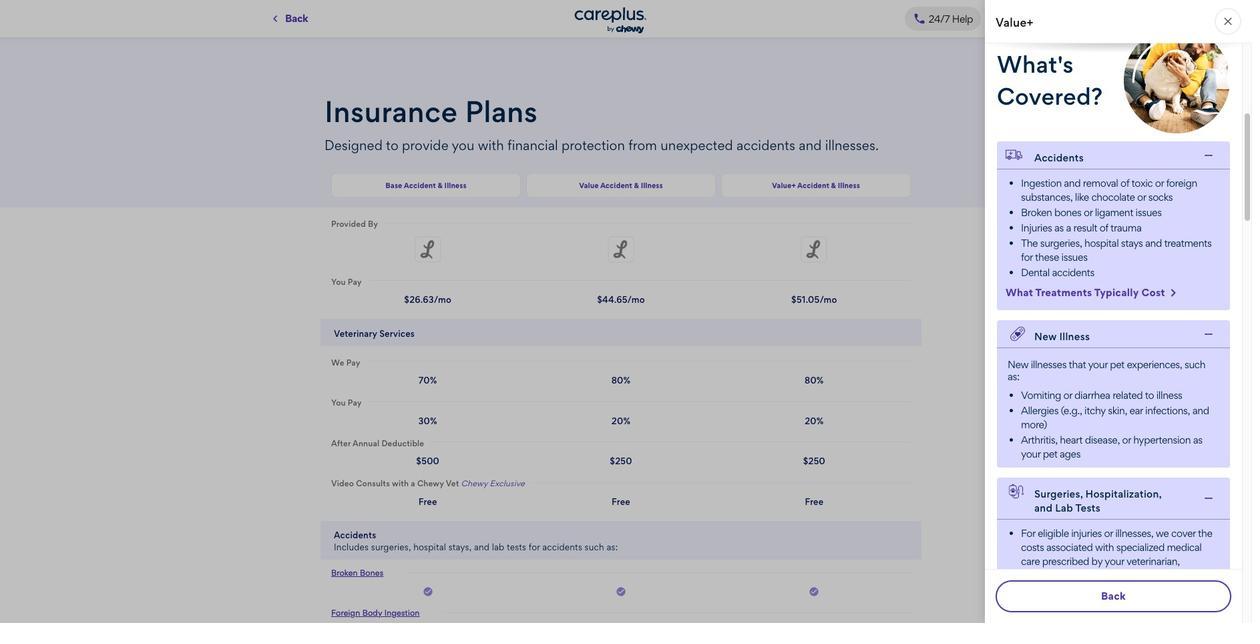 Task type: vqa. For each thing, say whether or not it's contained in the screenshot.


Task type: describe. For each thing, give the bounding box(es) containing it.
illness for base accident & illness
[[445, 181, 467, 190]]

experiences,
[[1127, 359, 1182, 371]]

veterinary services
[[334, 328, 415, 339]]

accident for value
[[600, 181, 632, 190]]

or up (e.g.,
[[1063, 389, 1072, 402]]

designed
[[325, 138, 383, 154]]

2 free from the left
[[612, 497, 630, 507]]

24/7 help button
[[905, 7, 981, 31]]

value+ for value+ accident & illness
[[772, 181, 796, 190]]

lab inside accidents includes surgeries, hospital stays, and lab tests for accidents such as:
[[492, 542, 504, 553]]

stays
[[1121, 237, 1143, 250]]

3 lemonade insurance logo image from the left
[[801, 236, 828, 263]]

bones
[[1054, 206, 1082, 219]]

2 lemonade image from the left
[[801, 236, 828, 265]]

30%
[[418, 416, 437, 426]]

typically
[[1094, 287, 1139, 299]]

substances,
[[1021, 191, 1073, 204]]

for inside accidents includes surgeries, hospital stays, and lab tests for accidents such as:
[[529, 542, 540, 553]]

and up like in the right top of the page
[[1064, 177, 1081, 190]]

related
[[1113, 389, 1143, 402]]

socks
[[1148, 191, 1173, 204]]

heart
[[1060, 434, 1083, 447]]

chewy
[[461, 479, 488, 489]]

value+ for value+
[[996, 15, 1034, 29]]

foreign
[[1166, 177, 1197, 190]]

and up value+ accident & illness
[[799, 138, 822, 154]]

trauma
[[1111, 222, 1142, 234]]

associated
[[1046, 542, 1093, 554]]

such inside accidents includes surgeries, hospital stays, and lab tests for accidents such as:
[[585, 542, 604, 553]]

1 80% from the left
[[612, 375, 631, 386]]

(e.g.,
[[1061, 405, 1082, 417]]

or up the result
[[1084, 206, 1093, 219]]

$ 51.05 /mo
[[791, 295, 837, 305]]

care
[[1021, 556, 1040, 568]]

44.65
[[602, 295, 627, 305]]

that
[[1069, 359, 1086, 371]]

back inside value+ dialog
[[1101, 590, 1126, 603]]

a
[[1066, 222, 1071, 234]]

value accident & illness button
[[526, 173, 716, 198]]

accident for base
[[404, 181, 436, 190]]

chewy health insurance careplus logo image
[[574, 7, 647, 33]]

injuries
[[1021, 222, 1052, 234]]

0 horizontal spatial pet
[[1043, 448, 1058, 461]]

value+ accident & illness button
[[721, 173, 911, 198]]

plans
[[465, 93, 538, 130]]

financial
[[508, 138, 558, 154]]

what's
[[997, 50, 1074, 78]]

arthritis,
[[1021, 434, 1058, 447]]

close image
[[1221, 15, 1235, 28]]

26.63
[[410, 295, 434, 305]]

covered?
[[997, 82, 1103, 111]]

value+ accident & illness
[[772, 181, 860, 190]]

as inside ingestion and removal of toxic or foreign substances, like chocolate or socks broken bones or ligament issues injuries as a result of trauma the surgeries, hospital stays and treatments for these issues dental accidents
[[1054, 222, 1064, 234]]

services
[[379, 328, 415, 339]]

your inside for eligible injuries or illnesses,           we cover the costs associated with specialized medical care prescribed by your veterinarian, including surgery, hospitalization, or lab work.
[[1105, 556, 1124, 568]]

illness for value+ accident & illness
[[838, 181, 860, 190]]

with inside for eligible injuries or illnesses,           we cover the costs associated with specialized medical care prescribed by your veterinarian, including surgery, hospitalization, or lab work.
[[1095, 542, 1114, 554]]

broken
[[1021, 206, 1052, 219]]

ingestion and removal of toxic or foreign substances, like chocolate or socks broken bones or ligament issues injuries as a result of trauma the surgeries, hospital stays and treatments for these issues dental accidents
[[1021, 177, 1212, 279]]

work.
[[1195, 570, 1219, 582]]

cover
[[1171, 528, 1196, 540]]

surgeries, hospitalization, and lab tests image
[[1202, 492, 1215, 506]]

illnesses.
[[825, 138, 879, 154]]

we
[[1156, 528, 1169, 540]]

0 horizontal spatial back button
[[261, 7, 316, 31]]

surgeries, inside ingestion and removal of toxic or foreign substances, like chocolate or socks broken bones or ligament issues injuries as a result of trauma the surgeries, hospital stays and treatments for these issues dental accidents
[[1040, 237, 1082, 250]]

& for value accident & illness
[[634, 181, 639, 190]]

0 horizontal spatial back
[[285, 12, 308, 25]]

illnesses
[[1031, 359, 1067, 371]]

by
[[1092, 556, 1103, 568]]

or down veterinarian, at the right of page
[[1169, 570, 1177, 582]]

stays,
[[449, 542, 472, 553]]

unexpected
[[661, 138, 733, 154]]

/mo for $ 26.63 /mo
[[434, 295, 451, 305]]

with inside content element
[[478, 138, 504, 154]]

/mo for $ 44.65 /mo
[[627, 295, 645, 305]]

to inside new illnesses that your pet experiences, such as: vomiting or diarrhea related to illness allergies (e.g., itchy skin, ear infections, and more) arthritis, heart disease, or hypertension as your pet ages
[[1145, 389, 1154, 402]]

what treatments typically cost button
[[998, 281, 1193, 305]]

or up socks
[[1155, 177, 1164, 190]]

dental
[[1021, 266, 1050, 279]]

accident for value+
[[797, 181, 829, 190]]

$ 26.63 /mo
[[404, 295, 451, 305]]

help
[[952, 12, 973, 25]]

result
[[1074, 222, 1097, 234]]

new
[[1008, 359, 1029, 371]]

or right injuries
[[1104, 528, 1113, 540]]

these
[[1035, 251, 1059, 264]]

1 vertical spatial of
[[1100, 222, 1108, 234]]

2 20% from the left
[[805, 416, 824, 426]]

& for base accident & illness
[[438, 181, 443, 190]]

veterinary
[[334, 328, 377, 339]]

base accident & illness button
[[331, 173, 521, 198]]

specialized
[[1116, 542, 1165, 554]]

and inside new illnesses that your pet experiences, such as: vomiting or diarrhea related to illness allergies (e.g., itchy skin, ear infections, and more) arthritis, heart disease, or hypertension as your pet ages
[[1193, 405, 1209, 417]]

ages
[[1060, 448, 1081, 461]]

accidents
[[334, 530, 376, 541]]

insurance
[[325, 93, 458, 130]]

0 vertical spatial your
[[1088, 359, 1108, 371]]

surgeries, inside accidents includes surgeries, hospital stays, and lab tests for accidents such as:
[[371, 542, 411, 553]]

2 80% from the left
[[805, 375, 824, 386]]

hospital inside accidents includes surgeries, hospital stays, and lab tests for accidents such as:
[[414, 542, 446, 553]]

insurance plans
[[325, 93, 538, 130]]

base
[[386, 181, 402, 190]]

as inside new illnesses that your pet experiences, such as: vomiting or diarrhea related to illness allergies (e.g., itchy skin, ear infections, and more) arthritis, heart disease, or hypertension as your pet ages
[[1193, 434, 1203, 447]]

$ for 26.63
[[404, 295, 410, 305]]

new illnesses that your pet experiences, such as: vomiting or diarrhea related to illness allergies (e.g., itchy skin, ear infections, and more) arthritis, heart disease, or hypertension as your pet ages
[[1008, 359, 1209, 461]]

disease,
[[1085, 434, 1120, 447]]

treatments
[[1036, 287, 1092, 299]]

includes
[[334, 542, 369, 553]]

ligament
[[1095, 206, 1133, 219]]

or down the toxic
[[1137, 191, 1146, 204]]

/mo for $ 51.05 /mo
[[820, 295, 837, 305]]

1 $250 from the left
[[610, 456, 632, 467]]

chocolate
[[1091, 191, 1135, 204]]

3 free from the left
[[805, 497, 824, 507]]

diarrhea
[[1075, 389, 1110, 402]]

content element
[[314, 91, 928, 624]]

illnesses,
[[1115, 528, 1154, 540]]

24/7 help
[[929, 12, 973, 25]]



Task type: locate. For each thing, give the bounding box(es) containing it.
1 horizontal spatial as:
[[1008, 371, 1020, 383]]

lemonade image up the "$ 51.05 /mo"
[[801, 236, 828, 265]]

$500
[[416, 456, 439, 467]]

to left illness
[[1145, 389, 1154, 402]]

surgeries, down accidents
[[371, 542, 411, 553]]

1 & from the left
[[438, 181, 443, 190]]

1 horizontal spatial with
[[1095, 542, 1114, 554]]

3 & from the left
[[831, 181, 836, 190]]

vomiting
[[1021, 389, 1061, 402]]

value accident & illness
[[579, 181, 663, 190]]

1 horizontal spatial lab
[[1180, 570, 1193, 582]]

surgeries,
[[1040, 237, 1082, 250], [371, 542, 411, 553]]

1 illness from the left
[[445, 181, 467, 190]]

1 horizontal spatial illness
[[641, 181, 663, 190]]

with right you
[[478, 138, 504, 154]]

value+ inside dialog
[[996, 15, 1034, 29]]

2 vertical spatial accidents
[[542, 542, 582, 553]]

hospital left stays,
[[414, 542, 446, 553]]

lemonade image up $ 44.65 /mo
[[608, 236, 634, 265]]

lemonade image
[[608, 236, 634, 265], [801, 236, 828, 265]]

1 vertical spatial hospital
[[414, 542, 446, 553]]

0 horizontal spatial as:
[[607, 542, 618, 553]]

illness down you
[[445, 181, 467, 190]]

0 vertical spatial value+
[[996, 15, 1034, 29]]

2 /mo from the left
[[627, 295, 645, 305]]

0 horizontal spatial for
[[529, 542, 540, 553]]

the
[[1198, 528, 1212, 540]]

for right "tests"
[[529, 542, 540, 553]]

illness down from in the right top of the page
[[641, 181, 663, 190]]

0 vertical spatial such
[[1185, 359, 1206, 371]]

& down from in the right top of the page
[[634, 181, 639, 190]]

0 horizontal spatial accident
[[404, 181, 436, 190]]

0 horizontal spatial as
[[1054, 222, 1064, 234]]

value+ inside button
[[772, 181, 796, 190]]

accidents includes surgeries, hospital stays, and lab tests for accidents such as:
[[334, 530, 618, 553]]

illness
[[445, 181, 467, 190], [641, 181, 663, 190], [838, 181, 860, 190]]

0 horizontal spatial &
[[438, 181, 443, 190]]

tests
[[507, 542, 526, 553]]

$ 44.65 /mo
[[597, 295, 645, 305]]

hospital
[[1085, 237, 1119, 250], [414, 542, 446, 553]]

1 horizontal spatial such
[[1185, 359, 1206, 371]]

what
[[1006, 287, 1033, 299]]

1 horizontal spatial to
[[1145, 389, 1154, 402]]

accidents for illnesses.
[[737, 138, 795, 154]]

0 horizontal spatial 20%
[[612, 416, 631, 426]]

0 vertical spatial of
[[1121, 177, 1129, 190]]

1 horizontal spatial pet
[[1110, 359, 1125, 371]]

0 vertical spatial as
[[1054, 222, 1064, 234]]

2 horizontal spatial illness
[[838, 181, 860, 190]]

0 vertical spatial to
[[386, 138, 399, 154]]

to left provide
[[386, 138, 399, 154]]

cost
[[1142, 287, 1165, 299]]

1 horizontal spatial 80%
[[805, 375, 824, 386]]

toxic
[[1132, 177, 1153, 190]]

1 vertical spatial back button
[[996, 581, 1231, 613]]

included image
[[616, 587, 626, 600], [616, 587, 626, 598]]

0 horizontal spatial /mo
[[434, 295, 451, 305]]

1 horizontal spatial &
[[634, 181, 639, 190]]

more)
[[1021, 419, 1047, 431]]

infections,
[[1145, 405, 1190, 417]]

51.05
[[797, 295, 820, 305]]

1 free from the left
[[419, 497, 437, 507]]

2 horizontal spatial $
[[791, 295, 797, 305]]

3 $ from the left
[[791, 295, 797, 305]]

0 horizontal spatial $250
[[610, 456, 632, 467]]

diagnostic tests image
[[1202, 607, 1215, 620]]

1 horizontal spatial $250
[[803, 456, 825, 467]]

& down illnesses.
[[831, 181, 836, 190]]

1 accident from the left
[[404, 181, 436, 190]]

the
[[1021, 237, 1038, 250]]

illness
[[1156, 389, 1182, 402]]

lemonade insurance logo image up $ 26.63 /mo
[[414, 236, 441, 263]]

1 horizontal spatial lemonade image
[[801, 236, 828, 265]]

pet
[[1110, 359, 1125, 371], [1043, 448, 1058, 461]]

eligible
[[1038, 528, 1069, 540]]

your right that
[[1088, 359, 1108, 371]]

as left a
[[1054, 222, 1064, 234]]

2 lemonade insurance logo image from the left
[[608, 236, 634, 263]]

2 $250 from the left
[[803, 456, 825, 467]]

1 20% from the left
[[612, 416, 631, 426]]

0 horizontal spatial lemonade insurance logo image
[[414, 236, 441, 263]]

0 vertical spatial pet
[[1110, 359, 1125, 371]]

allergies
[[1021, 405, 1059, 417]]

0 horizontal spatial accidents
[[542, 542, 582, 553]]

2 horizontal spatial &
[[831, 181, 836, 190]]

lab inside for eligible injuries or illnesses,           we cover the costs associated with specialized medical care prescribed by your veterinarian, including surgery, hospitalization, or lab work.
[[1180, 570, 1193, 582]]

1 horizontal spatial surgeries,
[[1040, 237, 1082, 250]]

from
[[629, 138, 657, 154]]

new illness image
[[1202, 328, 1215, 341]]

1 horizontal spatial hospital
[[1085, 237, 1119, 250]]

0 horizontal spatial such
[[585, 542, 604, 553]]

surgery,
[[1064, 570, 1099, 582]]

issues right these
[[1062, 251, 1088, 264]]

and inside accidents includes surgeries, hospital stays, and lab tests for accidents such as:
[[474, 542, 490, 553]]

issues down socks
[[1136, 206, 1162, 219]]

accidents up value+ accident & illness
[[737, 138, 795, 154]]

lab left work.
[[1180, 570, 1193, 582]]

2 horizontal spatial /mo
[[820, 295, 837, 305]]

you
[[452, 138, 474, 154]]

provide
[[402, 138, 449, 154]]

protection
[[562, 138, 625, 154]]

2 accident from the left
[[600, 181, 632, 190]]

or
[[1155, 177, 1164, 190], [1137, 191, 1146, 204], [1084, 206, 1093, 219], [1063, 389, 1072, 402], [1122, 434, 1131, 447], [1104, 528, 1113, 540], [1169, 570, 1177, 582]]

1 /mo from the left
[[434, 295, 451, 305]]

injuries
[[1071, 528, 1102, 540]]

with up by
[[1095, 542, 1114, 554]]

1 vertical spatial issues
[[1062, 251, 1088, 264]]

1 horizontal spatial lemonade insurance logo image
[[608, 236, 634, 263]]

0 vertical spatial lab
[[492, 542, 504, 553]]

2 horizontal spatial lemonade insurance logo image
[[801, 236, 828, 263]]

and right stays,
[[474, 542, 490, 553]]

included image
[[423, 587, 433, 600], [423, 587, 433, 598], [809, 587, 820, 600], [809, 587, 820, 598]]

1 horizontal spatial back button
[[996, 581, 1231, 613]]

0 vertical spatial accidents
[[737, 138, 795, 154]]

3 illness from the left
[[838, 181, 860, 190]]

0 vertical spatial surgeries,
[[1040, 237, 1082, 250]]

1 vertical spatial back
[[1101, 590, 1126, 603]]

ingestion
[[1021, 177, 1062, 190]]

$ for 51.05
[[791, 295, 797, 305]]

1 lemonade insurance logo image from the left
[[414, 236, 441, 263]]

your down arthritis,
[[1021, 448, 1041, 461]]

illness down illnesses.
[[838, 181, 860, 190]]

of left the toxic
[[1121, 177, 1129, 190]]

0 horizontal spatial with
[[478, 138, 504, 154]]

accidents for as:
[[542, 542, 582, 553]]

value+
[[996, 15, 1034, 29], [772, 181, 796, 190]]

accidents right "tests"
[[542, 542, 582, 553]]

1 horizontal spatial $
[[597, 295, 602, 305]]

1 $ from the left
[[404, 295, 410, 305]]

veterinarian,
[[1127, 556, 1180, 568]]

0 vertical spatial hospital
[[1085, 237, 1119, 250]]

0 vertical spatial back button
[[261, 7, 316, 31]]

0 vertical spatial as:
[[1008, 371, 1020, 383]]

pet up related
[[1110, 359, 1125, 371]]

accidents image
[[1202, 149, 1215, 162]]

pet down arthritis,
[[1043, 448, 1058, 461]]

as: inside accidents includes surgeries, hospital stays, and lab tests for accidents such as:
[[607, 542, 618, 553]]

0 vertical spatial for
[[1021, 251, 1033, 264]]

accident right value
[[600, 181, 632, 190]]

and right infections,
[[1193, 405, 1209, 417]]

or right disease,
[[1122, 434, 1131, 447]]

accidents up treatments
[[1052, 266, 1094, 279]]

70%
[[419, 375, 437, 386]]

accident down illnesses.
[[797, 181, 829, 190]]

0 horizontal spatial lab
[[492, 542, 504, 553]]

accidents inside accidents includes surgeries, hospital stays, and lab tests for accidents such as:
[[542, 542, 582, 553]]

1 horizontal spatial accidents
[[737, 138, 795, 154]]

1 horizontal spatial /mo
[[627, 295, 645, 305]]

1 horizontal spatial accident
[[600, 181, 632, 190]]

for down the the
[[1021, 251, 1033, 264]]

lab left "tests"
[[492, 542, 504, 553]]

prescribed
[[1042, 556, 1089, 568]]

1 horizontal spatial for
[[1021, 251, 1033, 264]]

skin,
[[1108, 405, 1127, 417]]

of down ligament
[[1100, 222, 1108, 234]]

1 vertical spatial accidents
[[1052, 266, 1094, 279]]

1 vertical spatial value+
[[772, 181, 796, 190]]

lemonade insurance logo image up $ 44.65 /mo
[[608, 236, 634, 263]]

0 vertical spatial with
[[478, 138, 504, 154]]

$ for 44.65
[[597, 295, 602, 305]]

1 horizontal spatial free
[[612, 497, 630, 507]]

accidents inside ingestion and removal of toxic or foreign substances, like chocolate or socks broken bones or ligament issues injuries as a result of trauma the surgeries, hospital stays and treatments for these issues dental accidents
[[1052, 266, 1094, 279]]

& for value+ accident & illness
[[831, 181, 836, 190]]

3 /mo from the left
[[820, 295, 837, 305]]

like
[[1075, 191, 1089, 204]]

accidents
[[737, 138, 795, 154], [1052, 266, 1094, 279], [542, 542, 582, 553]]

& down provide
[[438, 181, 443, 190]]

1 vertical spatial pet
[[1043, 448, 1058, 461]]

1 horizontal spatial value+
[[996, 15, 1034, 29]]

designed to provide you with financial protection from unexpected accidents and illnesses.
[[325, 138, 879, 154]]

including
[[1021, 570, 1062, 582]]

1 horizontal spatial back
[[1101, 590, 1126, 603]]

lab
[[492, 542, 504, 553], [1180, 570, 1193, 582]]

1 vertical spatial your
[[1021, 448, 1041, 461]]

to inside content element
[[386, 138, 399, 154]]

hospital inside ingestion and removal of toxic or foreign substances, like chocolate or socks broken bones or ligament issues injuries as a result of trauma the surgeries, hospital stays and treatments for these issues dental accidents
[[1085, 237, 1119, 250]]

0 horizontal spatial lemonade image
[[608, 236, 634, 265]]

3 accident from the left
[[797, 181, 829, 190]]

1 vertical spatial to
[[1145, 389, 1154, 402]]

such
[[1185, 359, 1206, 371], [585, 542, 604, 553]]

0 horizontal spatial free
[[419, 497, 437, 507]]

0 horizontal spatial value+
[[772, 181, 796, 190]]

chewy exclusive
[[461, 479, 525, 489]]

free
[[419, 497, 437, 507], [612, 497, 630, 507], [805, 497, 824, 507]]

2 & from the left
[[634, 181, 639, 190]]

such inside new illnesses that your pet experiences, such as: vomiting or diarrhea related to illness allergies (e.g., itchy skin, ear infections, and more) arthritis, heart disease, or hypertension as your pet ages
[[1185, 359, 1206, 371]]

2 horizontal spatial accident
[[797, 181, 829, 190]]

and right the stays
[[1145, 237, 1162, 250]]

illness for value accident & illness
[[641, 181, 663, 190]]

hospitalization,
[[1101, 570, 1166, 582]]

for inside ingestion and removal of toxic or foreign substances, like chocolate or socks broken bones or ligament issues injuries as a result of trauma the surgeries, hospital stays and treatments for these issues dental accidents
[[1021, 251, 1033, 264]]

80%
[[612, 375, 631, 386], [805, 375, 824, 386]]

/mo
[[434, 295, 451, 305], [627, 295, 645, 305], [820, 295, 837, 305]]

surgeries, down a
[[1040, 237, 1082, 250]]

as: inside new illnesses that your pet experiences, such as: vomiting or diarrhea related to illness allergies (e.g., itchy skin, ear infections, and more) arthritis, heart disease, or hypertension as your pet ages
[[1008, 371, 1020, 383]]

0 horizontal spatial surgeries,
[[371, 542, 411, 553]]

2 vertical spatial your
[[1105, 556, 1124, 568]]

0 horizontal spatial to
[[386, 138, 399, 154]]

value+ dialog
[[985, 0, 1252, 624]]

hypertension
[[1133, 434, 1191, 447]]

1 horizontal spatial as
[[1193, 434, 1203, 447]]

1 horizontal spatial of
[[1121, 177, 1129, 190]]

20%
[[612, 416, 631, 426], [805, 416, 824, 426]]

2 horizontal spatial free
[[805, 497, 824, 507]]

ear
[[1130, 405, 1143, 417]]

$250
[[610, 456, 632, 467], [803, 456, 825, 467]]

1 lemonade image from the left
[[608, 236, 634, 265]]

0 horizontal spatial hospital
[[414, 542, 446, 553]]

1 vertical spatial with
[[1095, 542, 1114, 554]]

what's covered?
[[997, 50, 1103, 111]]

0 horizontal spatial 80%
[[612, 375, 631, 386]]

0 horizontal spatial of
[[1100, 222, 1108, 234]]

accident
[[404, 181, 436, 190], [600, 181, 632, 190], [797, 181, 829, 190]]

2 illness from the left
[[641, 181, 663, 190]]

1 vertical spatial surgeries,
[[371, 542, 411, 553]]

lemonade insurance logo image
[[414, 236, 441, 263], [608, 236, 634, 263], [801, 236, 828, 263]]

1 horizontal spatial issues
[[1136, 206, 1162, 219]]

0 vertical spatial back
[[285, 12, 308, 25]]

to
[[386, 138, 399, 154], [1145, 389, 1154, 402]]

costs
[[1021, 542, 1044, 554]]

1 vertical spatial as:
[[607, 542, 618, 553]]

value
[[579, 181, 599, 190]]

2 $ from the left
[[597, 295, 602, 305]]

lemonade insurance logo image up the "$ 51.05 /mo"
[[801, 236, 828, 263]]

accident right base
[[404, 181, 436, 190]]

1 vertical spatial such
[[585, 542, 604, 553]]

what treatments typically cost
[[1006, 287, 1165, 299]]

1 horizontal spatial 20%
[[805, 416, 824, 426]]

0 vertical spatial issues
[[1136, 206, 1162, 219]]

your
[[1088, 359, 1108, 371], [1021, 448, 1041, 461], [1105, 556, 1124, 568]]

0 horizontal spatial illness
[[445, 181, 467, 190]]

hospital down the result
[[1085, 237, 1119, 250]]

1 vertical spatial as
[[1193, 434, 1203, 447]]

0 horizontal spatial $
[[404, 295, 410, 305]]

your right by
[[1105, 556, 1124, 568]]

treatments
[[1164, 237, 1212, 250]]

2 horizontal spatial accidents
[[1052, 266, 1094, 279]]

1 vertical spatial for
[[529, 542, 540, 553]]

1 vertical spatial lab
[[1180, 570, 1193, 582]]

base accident & illness
[[386, 181, 467, 190]]

with
[[478, 138, 504, 154], [1095, 542, 1114, 554]]

lemonade image
[[414, 236, 441, 265]]

as
[[1054, 222, 1064, 234], [1193, 434, 1203, 447]]

as right hypertension
[[1193, 434, 1203, 447]]

0 horizontal spatial issues
[[1062, 251, 1088, 264]]



